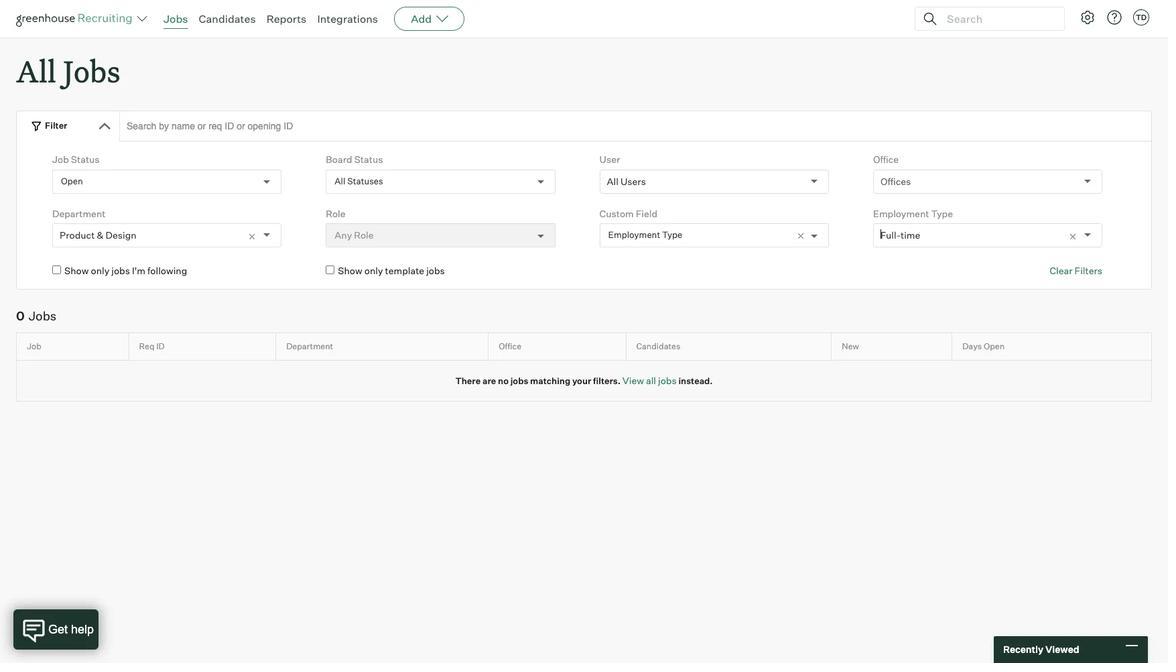 Task type: locate. For each thing, give the bounding box(es) containing it.
design
[[106, 229, 137, 241]]

show right show only template jobs option in the top of the page
[[338, 265, 363, 276]]

status for board status
[[355, 154, 383, 165]]

offices
[[881, 175, 912, 187]]

all for all users
[[607, 175, 619, 187]]

instead.
[[679, 375, 713, 386]]

custom field
[[600, 208, 658, 219]]

jobs
[[111, 265, 130, 276], [427, 265, 445, 276], [659, 375, 677, 386], [511, 375, 529, 386]]

all left users at the right of the page
[[607, 175, 619, 187]]

candidates up all
[[637, 341, 681, 352]]

employment down custom field
[[609, 230, 661, 240]]

clear value image
[[248, 232, 257, 242]]

open
[[61, 176, 83, 186], [984, 341, 1005, 352]]

department
[[52, 208, 106, 219], [286, 341, 333, 352]]

show only jobs i'm following
[[64, 265, 187, 276]]

0 vertical spatial office
[[874, 154, 899, 165]]

jobs left candidates link
[[164, 12, 188, 25]]

there are no jobs matching your filters. view all jobs instead.
[[456, 375, 713, 386]]

show right the show only jobs i'm following 'option'
[[64, 265, 89, 276]]

clear value element
[[248, 224, 264, 247], [1069, 224, 1085, 247]]

1 vertical spatial office
[[499, 341, 522, 352]]

filter
[[45, 120, 67, 131]]

0 horizontal spatial only
[[91, 265, 109, 276]]

open right the days
[[984, 341, 1005, 352]]

td
[[1137, 13, 1147, 22]]

employment
[[874, 208, 930, 219], [609, 230, 661, 240]]

job down 0 jobs
[[27, 341, 41, 352]]

add
[[411, 12, 432, 25]]

0 horizontal spatial jobs
[[29, 308, 56, 323]]

1 horizontal spatial office
[[874, 154, 899, 165]]

job
[[52, 154, 69, 165], [27, 341, 41, 352]]

0 horizontal spatial job
[[27, 341, 41, 352]]

&
[[97, 229, 104, 241]]

all statuses
[[335, 176, 383, 186]]

0 horizontal spatial type
[[663, 230, 683, 240]]

reports
[[267, 12, 307, 25]]

1 horizontal spatial candidates
[[637, 341, 681, 352]]

1 show from the left
[[64, 265, 89, 276]]

1 vertical spatial job
[[27, 341, 41, 352]]

show for show only template jobs
[[338, 265, 363, 276]]

only for template
[[365, 265, 383, 276]]

role
[[326, 208, 346, 219]]

time
[[901, 229, 921, 241]]

0 vertical spatial type
[[932, 208, 954, 219]]

office
[[874, 154, 899, 165], [499, 341, 522, 352]]

matching
[[530, 375, 571, 386]]

2 only from the left
[[365, 265, 383, 276]]

candidates right the jobs link
[[199, 12, 256, 25]]

clear value element for employment type
[[1069, 224, 1085, 247]]

1 horizontal spatial status
[[355, 154, 383, 165]]

1 vertical spatial jobs
[[63, 51, 120, 91]]

0 horizontal spatial employment
[[609, 230, 661, 240]]

only down &
[[91, 265, 109, 276]]

candidates
[[199, 12, 256, 25], [637, 341, 681, 352]]

there
[[456, 375, 481, 386]]

view
[[623, 375, 644, 386]]

1 horizontal spatial clear value element
[[1069, 224, 1085, 247]]

show
[[64, 265, 89, 276], [338, 265, 363, 276]]

0 horizontal spatial show
[[64, 265, 89, 276]]

add button
[[394, 7, 465, 31]]

0 vertical spatial employment type
[[874, 208, 954, 219]]

all down board on the top of the page
[[335, 176, 346, 186]]

product & design option
[[60, 229, 137, 241]]

1 only from the left
[[91, 265, 109, 276]]

1 status from the left
[[71, 154, 100, 165]]

jobs right template
[[427, 265, 445, 276]]

1 horizontal spatial only
[[365, 265, 383, 276]]

0 vertical spatial job
[[52, 154, 69, 165]]

1 horizontal spatial open
[[984, 341, 1005, 352]]

Show only template jobs checkbox
[[326, 266, 335, 274]]

only for jobs
[[91, 265, 109, 276]]

new
[[842, 341, 860, 352]]

1 horizontal spatial department
[[286, 341, 333, 352]]

only
[[91, 265, 109, 276], [365, 265, 383, 276]]

1 vertical spatial open
[[984, 341, 1005, 352]]

all
[[646, 375, 656, 386]]

0 vertical spatial department
[[52, 208, 106, 219]]

0 vertical spatial jobs
[[164, 12, 188, 25]]

jobs link
[[164, 12, 188, 25]]

2 status from the left
[[355, 154, 383, 165]]

jobs right 0
[[29, 308, 56, 323]]

all up 'filter'
[[16, 51, 56, 91]]

2 horizontal spatial all
[[607, 175, 619, 187]]

1 horizontal spatial jobs
[[63, 51, 120, 91]]

job down 'filter'
[[52, 154, 69, 165]]

employment up full-time
[[874, 208, 930, 219]]

recently viewed
[[1004, 644, 1080, 655]]

only left template
[[365, 265, 383, 276]]

clear
[[1050, 265, 1073, 276]]

0 horizontal spatial status
[[71, 154, 100, 165]]

0 horizontal spatial clear value element
[[248, 224, 264, 247]]

0 vertical spatial employment
[[874, 208, 930, 219]]

employment type up time
[[874, 208, 954, 219]]

1 vertical spatial type
[[663, 230, 683, 240]]

2 clear value element from the left
[[1069, 224, 1085, 247]]

status
[[71, 154, 100, 165], [355, 154, 383, 165]]

0 horizontal spatial open
[[61, 176, 83, 186]]

clear filters
[[1050, 265, 1103, 276]]

jobs down greenhouse recruiting image
[[63, 51, 120, 91]]

jobs right all
[[659, 375, 677, 386]]

2 show from the left
[[338, 265, 363, 276]]

user
[[600, 154, 621, 165]]

job status
[[52, 154, 100, 165]]

employment type
[[874, 208, 954, 219], [609, 230, 683, 240]]

employment type down field
[[609, 230, 683, 240]]

1 horizontal spatial show
[[338, 265, 363, 276]]

2 vertical spatial jobs
[[29, 308, 56, 323]]

all
[[16, 51, 56, 91], [607, 175, 619, 187], [335, 176, 346, 186]]

0 horizontal spatial all
[[16, 51, 56, 91]]

jobs right no
[[511, 375, 529, 386]]

1 clear value element from the left
[[248, 224, 264, 247]]

statuses
[[347, 176, 383, 186]]

office up no
[[499, 341, 522, 352]]

office up offices
[[874, 154, 899, 165]]

1 horizontal spatial all
[[335, 176, 346, 186]]

type
[[932, 208, 954, 219], [663, 230, 683, 240]]

clear value element for department
[[248, 224, 264, 247]]

1 horizontal spatial job
[[52, 154, 69, 165]]

field
[[636, 208, 658, 219]]

0 vertical spatial candidates
[[199, 12, 256, 25]]

full-
[[881, 229, 901, 241]]

jobs
[[164, 12, 188, 25], [63, 51, 120, 91], [29, 308, 56, 323]]

open down job status
[[61, 176, 83, 186]]

req
[[139, 341, 155, 352]]

custom
[[600, 208, 634, 219]]

0 horizontal spatial employment type
[[609, 230, 683, 240]]

i'm
[[132, 265, 145, 276]]

all users
[[607, 175, 646, 187]]

0
[[16, 308, 25, 323]]



Task type: vqa. For each thing, say whether or not it's contained in the screenshot.
Vice
no



Task type: describe. For each thing, give the bounding box(es) containing it.
product & design
[[60, 229, 137, 241]]

0 horizontal spatial department
[[52, 208, 106, 219]]

0 horizontal spatial office
[[499, 341, 522, 352]]

status for job status
[[71, 154, 100, 165]]

req id
[[139, 341, 165, 352]]

your
[[573, 375, 592, 386]]

show only template jobs
[[338, 265, 445, 276]]

product
[[60, 229, 95, 241]]

all jobs
[[16, 51, 120, 91]]

candidates link
[[199, 12, 256, 25]]

td button
[[1134, 9, 1150, 25]]

filters
[[1075, 265, 1103, 276]]

1 vertical spatial candidates
[[637, 341, 681, 352]]

Search by name or req ID or opening ID text field
[[119, 111, 1153, 142]]

1 vertical spatial department
[[286, 341, 333, 352]]

integrations
[[317, 12, 378, 25]]

job for job
[[27, 341, 41, 352]]

jobs inside there are no jobs matching your filters. view all jobs instead.
[[511, 375, 529, 386]]

are
[[483, 375, 496, 386]]

id
[[156, 341, 165, 352]]

all for all jobs
[[16, 51, 56, 91]]

days
[[963, 341, 983, 352]]

0 horizontal spatial candidates
[[199, 12, 256, 25]]

filters.
[[594, 375, 621, 386]]

job for job status
[[52, 154, 69, 165]]

jobs left i'm
[[111, 265, 130, 276]]

jobs for all jobs
[[63, 51, 120, 91]]

clear filters link
[[1050, 264, 1103, 277]]

greenhouse recruiting image
[[16, 11, 137, 27]]

0 jobs
[[16, 308, 56, 323]]

jobs for 0 jobs
[[29, 308, 56, 323]]

viewed
[[1046, 644, 1080, 655]]

0 vertical spatial open
[[61, 176, 83, 186]]

board
[[326, 154, 352, 165]]

recently
[[1004, 644, 1044, 655]]

template
[[385, 265, 425, 276]]

following
[[148, 265, 187, 276]]

clear value image
[[1069, 232, 1078, 242]]

Search text field
[[944, 9, 1053, 28]]

integrations link
[[317, 12, 378, 25]]

td button
[[1131, 7, 1153, 28]]

view all jobs link
[[623, 375, 677, 386]]

days open
[[963, 341, 1005, 352]]

configure image
[[1080, 9, 1096, 25]]

full-time
[[881, 229, 921, 241]]

no
[[498, 375, 509, 386]]

users
[[621, 175, 646, 187]]

full-time option
[[881, 229, 921, 241]]

1 horizontal spatial employment type
[[874, 208, 954, 219]]

board status
[[326, 154, 383, 165]]

all users option
[[607, 175, 646, 187]]

2 horizontal spatial jobs
[[164, 12, 188, 25]]

1 vertical spatial employment type
[[609, 230, 683, 240]]

Show only jobs I'm following checkbox
[[52, 266, 61, 274]]

1 horizontal spatial type
[[932, 208, 954, 219]]

reports link
[[267, 12, 307, 25]]

show for show only jobs i'm following
[[64, 265, 89, 276]]

all for all statuses
[[335, 176, 346, 186]]

1 vertical spatial employment
[[609, 230, 661, 240]]

1 horizontal spatial employment
[[874, 208, 930, 219]]



